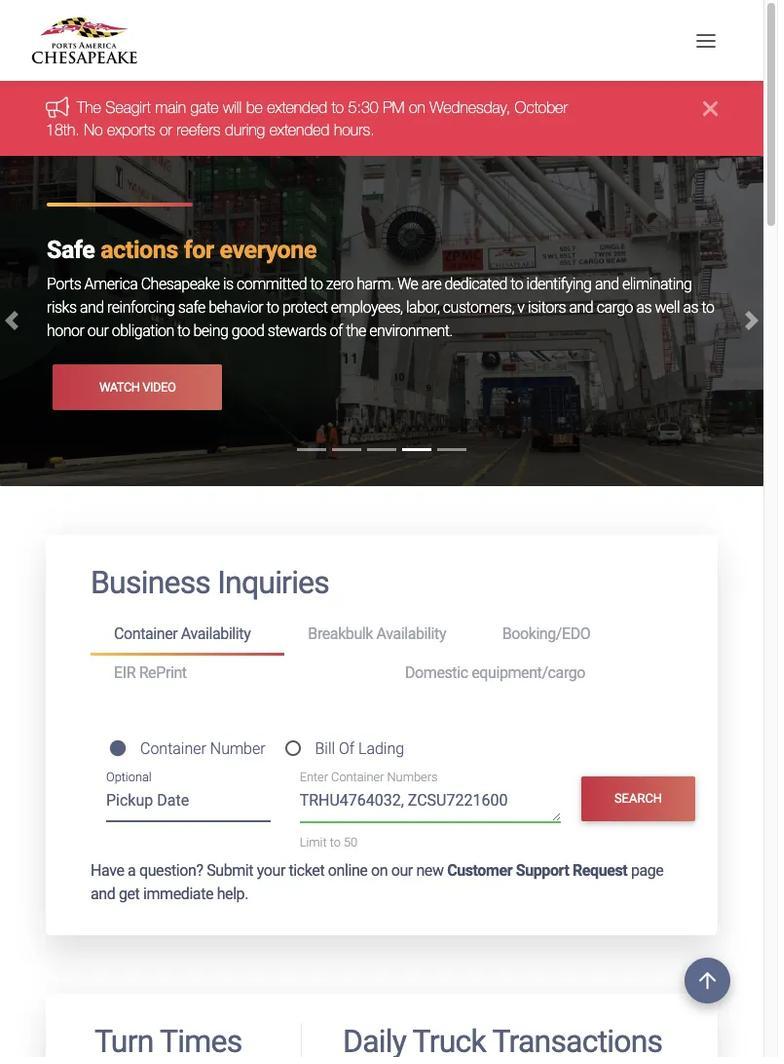Task type: locate. For each thing, give the bounding box(es) containing it.
on
[[409, 99, 426, 116], [371, 862, 388, 880]]

safety image
[[0, 156, 764, 486]]

to left 5:30
[[332, 99, 344, 116]]

container down bill of lading
[[332, 770, 385, 785]]

to inside the seagirt main gate will be extended to 5:30 pm on wednesday, october 18th.  no exports or reefers during extended hours.
[[332, 99, 344, 116]]

customer support request link
[[448, 862, 628, 880]]

employees,
[[331, 299, 403, 317]]

the seagirt main gate will be extended to 5:30 pm on wednesday, october 18th.  no exports or reefers during extended hours. link
[[46, 99, 568, 138]]

1 horizontal spatial as
[[684, 299, 699, 317]]

the
[[77, 99, 101, 116]]

safe
[[47, 236, 95, 264]]

1 vertical spatial our
[[392, 862, 413, 880]]

and down identifying
[[570, 299, 594, 317]]

eir reprint
[[114, 664, 187, 683]]

0 horizontal spatial availability
[[181, 625, 251, 644]]

1 horizontal spatial on
[[409, 99, 426, 116]]

0 vertical spatial on
[[409, 99, 426, 116]]

be
[[246, 99, 263, 116]]

container
[[114, 625, 178, 644], [140, 740, 207, 758], [332, 770, 385, 785]]

our inside ports america chesapeake is committed to zero harm. we are dedicated to identifying and                         eliminating risks and reinforcing safe behavior to protect employees, labor, customers, v                         isitors and cargo as well as to honor our obligation to being good stewards of the environment.
[[88, 322, 109, 340]]

availability up domestic
[[377, 625, 447, 644]]

honor
[[47, 322, 84, 340]]

help.
[[217, 885, 249, 904]]

everyone
[[220, 236, 317, 264]]

our inside business inquiries main content
[[392, 862, 413, 880]]

Optional text field
[[106, 785, 271, 823]]

booking/edo
[[503, 625, 591, 644]]

extended
[[267, 99, 328, 116], [270, 121, 330, 138]]

domestic equipment/cargo link
[[382, 656, 674, 692]]

1 vertical spatial on
[[371, 862, 388, 880]]

or
[[160, 121, 172, 138]]

0 vertical spatial our
[[88, 322, 109, 340]]

availability
[[181, 625, 251, 644], [377, 625, 447, 644]]

container up eir reprint
[[114, 625, 178, 644]]

get
[[119, 885, 140, 904]]

1 horizontal spatial availability
[[377, 625, 447, 644]]

our right the honor
[[88, 322, 109, 340]]

customer
[[448, 862, 513, 880]]

being
[[193, 322, 228, 340]]

0 horizontal spatial our
[[88, 322, 109, 340]]

limit to 50
[[300, 835, 358, 850]]

seagirt
[[106, 99, 151, 116]]

0 horizontal spatial on
[[371, 862, 388, 880]]

to left the '50'
[[330, 835, 341, 850]]

hours.
[[334, 121, 375, 138]]

container up optional
[[140, 740, 207, 758]]

page
[[632, 862, 664, 880]]

bill of lading
[[315, 740, 405, 758]]

equipment/cargo
[[472, 664, 586, 683]]

as
[[637, 299, 652, 317], [684, 299, 699, 317]]

and down have
[[91, 885, 115, 904]]

on right pm on the top
[[409, 99, 426, 116]]

bill
[[315, 740, 335, 758]]

and
[[596, 275, 620, 294], [80, 299, 104, 317], [570, 299, 594, 317], [91, 885, 115, 904]]

safe actions for everyone
[[47, 236, 317, 264]]

risks
[[47, 299, 77, 317]]

america
[[84, 275, 138, 294]]

will
[[223, 99, 242, 116]]

lading
[[359, 740, 405, 758]]

exports
[[107, 121, 155, 138]]

as left well
[[637, 299, 652, 317]]

availability up eir reprint link
[[181, 625, 251, 644]]

business inquiries
[[91, 564, 329, 601]]

we
[[398, 275, 419, 294]]

of
[[330, 322, 343, 340]]

to
[[332, 99, 344, 116], [310, 275, 323, 294], [511, 275, 524, 294], [267, 299, 279, 317], [702, 299, 715, 317], [178, 322, 190, 340], [330, 835, 341, 850]]

on right online
[[371, 862, 388, 880]]

breakbulk availability
[[308, 625, 447, 644]]

1 vertical spatial extended
[[270, 121, 330, 138]]

bullhorn image
[[46, 96, 77, 118]]

protect
[[283, 299, 328, 317]]

0 vertical spatial container
[[114, 625, 178, 644]]

eir reprint link
[[91, 656, 382, 692]]

availability for breakbulk availability
[[377, 625, 447, 644]]

our left new
[[392, 862, 413, 880]]

online
[[328, 862, 368, 880]]

have
[[91, 862, 124, 880]]

video
[[143, 380, 176, 395]]

to right well
[[702, 299, 715, 317]]

extended right be
[[267, 99, 328, 116]]

0 horizontal spatial as
[[637, 299, 652, 317]]

new
[[417, 862, 444, 880]]

1 availability from the left
[[181, 625, 251, 644]]

1 horizontal spatial our
[[392, 862, 413, 880]]

and right risks
[[80, 299, 104, 317]]

reefers
[[177, 121, 221, 138]]

search
[[615, 792, 663, 806]]

Enter Container Numbers text field
[[300, 789, 561, 822]]

immediate
[[143, 885, 214, 904]]

1 as from the left
[[637, 299, 652, 317]]

close image
[[704, 97, 719, 120]]

2 availability from the left
[[377, 625, 447, 644]]

as right well
[[684, 299, 699, 317]]

extended right "during"
[[270, 121, 330, 138]]

1 vertical spatial container
[[140, 740, 207, 758]]

container availability
[[114, 625, 251, 644]]

search button
[[582, 777, 696, 822]]

good
[[232, 322, 265, 340]]

the seagirt main gate will be extended to 5:30 pm on wednesday, october 18th.  no exports or reefers during extended hours.
[[46, 99, 568, 138]]



Task type: vqa. For each thing, say whether or not it's contained in the screenshot.
customers,
yes



Task type: describe. For each thing, give the bounding box(es) containing it.
committed
[[237, 275, 307, 294]]

gate
[[191, 99, 219, 116]]

enter container numbers
[[300, 770, 438, 785]]

watch video link
[[53, 365, 223, 410]]

number
[[210, 740, 266, 758]]

enter
[[300, 770, 329, 785]]

your
[[257, 862, 286, 880]]

numbers
[[388, 770, 438, 785]]

zero
[[326, 275, 354, 294]]

the seagirt main gate will be extended to 5:30 pm on wednesday, october 18th.  no exports or reefers during extended hours. alert
[[0, 81, 764, 156]]

wednesday,
[[430, 99, 511, 116]]

no
[[84, 121, 103, 138]]

on inside the seagirt main gate will be extended to 5:30 pm on wednesday, october 18th.  no exports or reefers during extended hours.
[[409, 99, 426, 116]]

limit
[[300, 835, 327, 850]]

and up cargo
[[596, 275, 620, 294]]

have a question? submit your ticket online on our new customer support request
[[91, 862, 628, 880]]

business
[[91, 564, 211, 601]]

v
[[518, 299, 525, 317]]

container for container number
[[140, 740, 207, 758]]

container availability link
[[91, 617, 285, 656]]

pm
[[383, 99, 405, 116]]

request
[[573, 862, 628, 880]]

a
[[128, 862, 136, 880]]

2 as from the left
[[684, 299, 699, 317]]

ports america chesapeake is committed to zero harm. we are dedicated to identifying and                         eliminating risks and reinforcing safe behavior to protect employees, labor, customers, v                         isitors and cargo as well as to honor our obligation to being good stewards of the environment.
[[47, 275, 715, 340]]

18th.
[[46, 121, 80, 138]]

question?
[[139, 862, 203, 880]]

to up v
[[511, 275, 524, 294]]

to down committed
[[267, 299, 279, 317]]

breakbulk
[[308, 625, 373, 644]]

identifying
[[527, 275, 592, 294]]

behavior
[[209, 299, 263, 317]]

of
[[339, 740, 355, 758]]

50
[[344, 835, 358, 850]]

ticket
[[289, 862, 325, 880]]

to left the zero
[[310, 275, 323, 294]]

dedicated
[[445, 275, 508, 294]]

container for container availability
[[114, 625, 178, 644]]

environment.
[[370, 322, 453, 340]]

during
[[225, 121, 265, 138]]

isitors
[[528, 299, 567, 317]]

page and get immediate help.
[[91, 862, 664, 904]]

domestic
[[406, 664, 469, 683]]

inquiries
[[218, 564, 329, 601]]

for
[[184, 236, 214, 264]]

breakbulk availability link
[[285, 617, 479, 653]]

the
[[346, 322, 366, 340]]

reprint
[[139, 664, 187, 683]]

harm.
[[357, 275, 394, 294]]

and inside page and get immediate help.
[[91, 885, 115, 904]]

customers,
[[443, 299, 515, 317]]

is
[[223, 275, 234, 294]]

watch
[[99, 380, 140, 395]]

availability for container availability
[[181, 625, 251, 644]]

ports
[[47, 275, 81, 294]]

eir
[[114, 664, 136, 683]]

to inside business inquiries main content
[[330, 835, 341, 850]]

obligation
[[112, 322, 174, 340]]

chesapeake
[[141, 275, 220, 294]]

safe
[[178, 299, 206, 317]]

support
[[516, 862, 570, 880]]

labor,
[[407, 299, 440, 317]]

stewards
[[268, 322, 327, 340]]

2 vertical spatial container
[[332, 770, 385, 785]]

main
[[155, 99, 186, 116]]

october
[[515, 99, 568, 116]]

on inside business inquiries main content
[[371, 862, 388, 880]]

0 vertical spatial extended
[[267, 99, 328, 116]]

domestic equipment/cargo
[[406, 664, 586, 683]]

eliminating
[[623, 275, 693, 294]]

cargo
[[597, 299, 634, 317]]

optional
[[106, 770, 152, 785]]

business inquiries main content
[[31, 535, 733, 1058]]

well
[[656, 299, 680, 317]]

watch video
[[99, 380, 176, 395]]

reinforcing
[[107, 299, 175, 317]]

go to top image
[[685, 958, 731, 1004]]

to down safe
[[178, 322, 190, 340]]

are
[[422, 275, 442, 294]]

toggle navigation image
[[692, 26, 721, 55]]

actions
[[101, 236, 178, 264]]

container number
[[140, 740, 266, 758]]

5:30
[[349, 99, 379, 116]]

submit
[[207, 862, 254, 880]]



